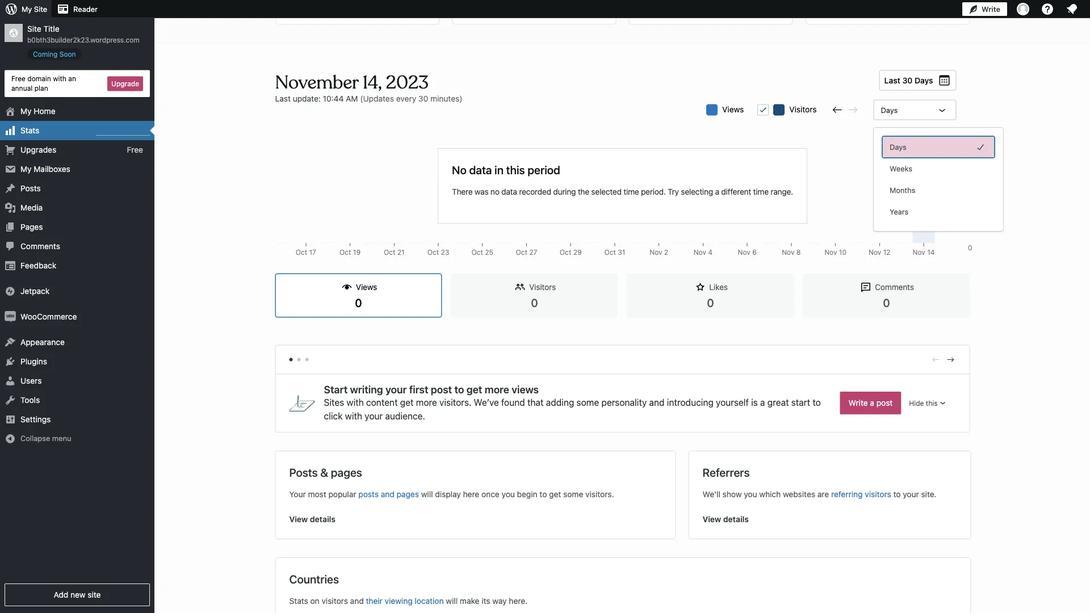 Task type: locate. For each thing, give the bounding box(es) containing it.
nov for nov 6
[[738, 248, 751, 256]]

0 vertical spatial this
[[506, 163, 525, 176]]

appearance
[[20, 338, 65, 347]]

your up content
[[386, 383, 407, 396]]

0 down 12
[[883, 296, 890, 309]]

which
[[759, 490, 781, 499]]

my left home
[[20, 107, 32, 116]]

nov left the "4"
[[694, 248, 706, 256]]

woocommerce link
[[0, 307, 154, 327]]

5 nov from the left
[[825, 248, 837, 256]]

free domain with an annual plan
[[11, 75, 76, 92]]

1 horizontal spatial write
[[982, 5, 1001, 13]]

1 vertical spatial visitors.
[[585, 490, 614, 499]]

post up more
[[431, 383, 452, 396]]

1 vertical spatial 2
[[664, 248, 668, 256]]

days for days button at the top right of the page
[[890, 143, 907, 151]]

1 horizontal spatial your
[[386, 383, 407, 396]]

oct 17
[[296, 248, 316, 256]]

1 time from the left
[[624, 187, 639, 196]]

option group containing days
[[883, 137, 994, 222]]

visitors for visitors
[[789, 104, 817, 114]]

0 horizontal spatial visitors
[[529, 283, 556, 292]]

visitors
[[865, 490, 891, 499], [322, 596, 348, 606]]

1 horizontal spatial last
[[884, 76, 901, 85]]

sites
[[324, 397, 344, 408]]

2 vertical spatial your
[[903, 490, 919, 499]]

2 inside 100,000 2 0
[[968, 130, 972, 138]]

2 vertical spatial my
[[20, 164, 32, 174]]

1 horizontal spatial post
[[877, 398, 893, 408]]

this right hide
[[926, 399, 938, 407]]

0 for views 0
[[355, 296, 362, 309]]

7 nov from the left
[[913, 248, 926, 256]]

oct 23
[[427, 248, 449, 256]]

0 inside comments 0
[[883, 296, 890, 309]]

0 vertical spatial some
[[577, 397, 599, 408]]

once
[[482, 490, 500, 499]]

1 vertical spatial views
[[356, 283, 377, 292]]

annual plan
[[11, 84, 48, 92]]

your
[[386, 383, 407, 396], [365, 411, 383, 422], [903, 490, 919, 499]]

1 vertical spatial my
[[20, 107, 32, 116]]

14
[[927, 248, 935, 256]]

posts & pages heading
[[289, 465, 362, 480]]

oct left 17
[[296, 248, 307, 256]]

oct 27
[[516, 248, 537, 256]]

img image
[[5, 286, 16, 297], [5, 311, 16, 323]]

on
[[310, 596, 320, 606]]

img image left jetpack
[[5, 286, 16, 297]]

0 down 27
[[531, 296, 538, 309]]

1 vertical spatial with
[[347, 397, 364, 408]]

pages link
[[0, 218, 154, 237]]

my
[[22, 5, 32, 13], [20, 107, 32, 116], [20, 164, 32, 174]]

days up days dropdown button
[[915, 76, 933, 85]]

0 horizontal spatial visitors
[[322, 596, 348, 606]]

7 oct from the left
[[560, 248, 571, 256]]

0 inside visitors 0
[[531, 296, 538, 309]]

1 horizontal spatial a
[[760, 397, 765, 408]]

nov
[[650, 248, 662, 256], [694, 248, 706, 256], [738, 248, 751, 256], [782, 248, 795, 256], [825, 248, 837, 256], [869, 248, 881, 256], [913, 248, 926, 256]]

you right once
[[502, 490, 515, 499]]

2 up weeks button
[[968, 130, 972, 138]]

this
[[506, 163, 525, 176], [926, 399, 938, 407]]

that
[[527, 397, 544, 408]]

nov left 14
[[913, 248, 926, 256]]

days for days dropdown button
[[881, 106, 898, 114]]

comments inside comments link
[[20, 242, 60, 251]]

data right no
[[501, 187, 517, 196]]

and left their
[[350, 596, 364, 606]]

add new site link
[[5, 584, 150, 606]]

popular
[[328, 490, 356, 499]]

1 vertical spatial your
[[365, 411, 383, 422]]

1 horizontal spatial you
[[744, 490, 757, 499]]

0 vertical spatial stats
[[20, 126, 39, 135]]

title
[[43, 24, 59, 34]]

2 img image from the top
[[5, 311, 16, 323]]

1 nov from the left
[[650, 248, 662, 256]]

pages right &
[[331, 466, 362, 479]]

last up days dropdown button
[[884, 76, 901, 85]]

my mailboxes link
[[0, 160, 154, 179]]

1 vertical spatial last
[[275, 94, 291, 103]]

1 vertical spatial visitors
[[322, 596, 348, 606]]

new
[[70, 590, 86, 600]]

nov 2
[[650, 248, 668, 256]]

2 view details link from the left
[[703, 514, 957, 525]]

oct for oct 31
[[604, 248, 616, 256]]

view details link down are
[[703, 514, 957, 525]]

to left site.
[[893, 490, 901, 499]]

months
[[890, 186, 916, 194]]

view details
[[289, 515, 336, 524], [703, 515, 749, 524]]

1 horizontal spatial get
[[467, 383, 482, 396]]

0 horizontal spatial views
[[356, 283, 377, 292]]

posts inside 'link'
[[20, 184, 41, 193]]

write for write
[[982, 5, 1001, 13]]

2 vertical spatial and
[[350, 596, 364, 606]]

previous image
[[931, 354, 941, 365]]

1 vertical spatial days
[[881, 106, 898, 114]]

visitors right the referring
[[865, 490, 891, 499]]

100,000 up weeks button
[[946, 130, 972, 138]]

oct left 19
[[340, 248, 351, 256]]

2 horizontal spatial your
[[903, 490, 919, 499]]

a right is
[[760, 397, 765, 408]]

2 nov from the left
[[694, 248, 706, 256]]

1 oct from the left
[[296, 248, 307, 256]]

1 view details from the left
[[289, 515, 336, 524]]

1 you from the left
[[502, 490, 515, 499]]

view for referrers
[[703, 515, 721, 524]]

2 for nov 2
[[664, 248, 668, 256]]

free
[[11, 75, 26, 83], [127, 145, 143, 154]]

last left update:
[[275, 94, 291, 103]]

0 right 14
[[968, 244, 972, 252]]

0 horizontal spatial get
[[400, 397, 414, 408]]

1 details from the left
[[310, 515, 336, 524]]

get up we've
[[467, 383, 482, 396]]

oct 29
[[560, 248, 582, 256]]

my left reader 'link'
[[22, 5, 32, 13]]

posts and pages link
[[358, 490, 419, 499]]

a left hide
[[870, 398, 874, 408]]

30 up days dropdown button
[[903, 76, 913, 85]]

your most popular posts and pages will display here once you begin to get some visitors.
[[289, 490, 614, 499]]

0 horizontal spatial 30
[[418, 94, 428, 103]]

will left make
[[446, 596, 458, 606]]

0 horizontal spatial 2
[[664, 248, 668, 256]]

nov for nov 8
[[782, 248, 795, 256]]

0 horizontal spatial pages
[[331, 466, 362, 479]]

0 down 19
[[355, 296, 362, 309]]

0 inside "likes 0"
[[707, 296, 714, 309]]

25
[[485, 248, 493, 256]]

1 img image from the top
[[5, 286, 16, 297]]

1 vertical spatial get
[[400, 397, 414, 408]]

post inside 'start writing your first post to get more views sites with content get more visitors. we've found that adding some personality and introducing yourself is a great start to click with your audience.'
[[431, 383, 452, 396]]

post left hide
[[877, 398, 893, 408]]

100,000 right 14
[[946, 248, 972, 256]]

some right adding
[[577, 397, 599, 408]]

days up weeks
[[890, 143, 907, 151]]

6 nov from the left
[[869, 248, 881, 256]]

0 vertical spatial visitors
[[789, 104, 817, 114]]

17
[[309, 248, 316, 256]]

last inside 'november 14, 2023 last update: 10:44 am (updates every 30 minutes)'
[[275, 94, 291, 103]]

1 horizontal spatial visitors.
[[585, 490, 614, 499]]

view for posts & pages
[[289, 515, 308, 524]]

nov left 10
[[825, 248, 837, 256]]

data left in
[[469, 163, 492, 176]]

1 horizontal spatial 2
[[968, 130, 972, 138]]

add new site
[[54, 590, 101, 600]]

nov left 6
[[738, 248, 751, 256]]

is
[[751, 397, 758, 408]]

get
[[467, 383, 482, 396], [400, 397, 414, 408], [549, 490, 561, 499]]

option group
[[883, 137, 994, 222]]

nov left 8
[[782, 248, 795, 256]]

0 horizontal spatial view
[[289, 515, 308, 524]]

you right show
[[744, 490, 757, 499]]

reader link
[[52, 0, 102, 18]]

some right begin
[[563, 490, 583, 499]]

2 oct from the left
[[340, 248, 351, 256]]

100,000 for 100,000
[[946, 248, 972, 256]]

0 inside views 0
[[355, 296, 362, 309]]

nov for nov 10
[[825, 248, 837, 256]]

0 horizontal spatial last
[[275, 94, 291, 103]]

help image
[[1041, 2, 1054, 16]]

0
[[968, 244, 972, 252], [355, 296, 362, 309], [531, 296, 538, 309], [707, 296, 714, 309], [883, 296, 890, 309]]

1 vertical spatial data
[[501, 187, 517, 196]]

personality
[[602, 397, 647, 408]]

2 vertical spatial days
[[890, 143, 907, 151]]

0 vertical spatial data
[[469, 163, 492, 176]]

1 horizontal spatial time
[[753, 187, 769, 196]]

days inside dropdown button
[[881, 106, 898, 114]]

0 horizontal spatial write
[[849, 398, 868, 408]]

feedback
[[20, 261, 56, 270]]

oct left 25
[[472, 248, 483, 256]]

0 vertical spatial views
[[722, 104, 744, 114]]

2
[[968, 130, 972, 138], [664, 248, 668, 256]]

this right in
[[506, 163, 525, 176]]

referrers heading
[[703, 465, 750, 480]]

your left site.
[[903, 490, 919, 499]]

4 oct from the left
[[427, 248, 439, 256]]

1 vertical spatial pages
[[397, 490, 419, 499]]

likes 0
[[707, 283, 728, 309]]

next image
[[946, 354, 956, 365]]

details down most
[[310, 515, 336, 524]]

2 time from the left
[[753, 187, 769, 196]]

yourself
[[716, 397, 749, 408]]

1 100,000 from the top
[[946, 130, 972, 138]]

1 vertical spatial post
[[877, 398, 893, 408]]

img image inside 'woocommerce' 'link'
[[5, 311, 16, 323]]

oct 25
[[472, 248, 493, 256]]

2 view from the left
[[703, 515, 721, 524]]

nov for nov 14
[[913, 248, 926, 256]]

1 horizontal spatial stats
[[289, 596, 308, 606]]

0 vertical spatial will
[[421, 490, 433, 499]]

click
[[324, 411, 343, 422]]

1 horizontal spatial this
[[926, 399, 938, 407]]

2 left nov 4
[[664, 248, 668, 256]]

last
[[884, 76, 901, 85], [275, 94, 291, 103]]

0 horizontal spatial will
[[421, 490, 433, 499]]

2 details from the left
[[723, 515, 749, 524]]

selecting
[[681, 187, 713, 196]]

with left an at left
[[53, 75, 66, 83]]

view down your
[[289, 515, 308, 524]]

details down show
[[723, 515, 749, 524]]

1 vertical spatial free
[[127, 145, 143, 154]]

manage your notifications image
[[1065, 2, 1079, 16]]

pages right posts
[[397, 490, 419, 499]]

4 nov from the left
[[782, 248, 795, 256]]

1 horizontal spatial posts
[[289, 466, 318, 479]]

coming soon
[[33, 50, 76, 58]]

1 view from the left
[[289, 515, 308, 524]]

1 vertical spatial write
[[849, 398, 868, 408]]

0 vertical spatial 2
[[968, 130, 972, 138]]

8
[[797, 248, 801, 256]]

1 horizontal spatial views
[[722, 104, 744, 114]]

0 horizontal spatial view details
[[289, 515, 336, 524]]

comments for comments 0
[[875, 283, 914, 292]]

1 horizontal spatial view
[[703, 515, 721, 524]]

nov 12
[[869, 248, 891, 256]]

stats
[[20, 126, 39, 135], [289, 596, 308, 606]]

view details link down here
[[289, 514, 662, 525]]

details
[[310, 515, 336, 524], [723, 515, 749, 524]]

write inside button
[[849, 398, 868, 408]]

8 oct from the left
[[604, 248, 616, 256]]

first
[[409, 383, 428, 396]]

3 nov from the left
[[738, 248, 751, 256]]

0 vertical spatial comments
[[20, 242, 60, 251]]

referrers
[[703, 466, 750, 479]]

get up audience.
[[400, 397, 414, 408]]

collapse menu
[[20, 434, 71, 443]]

0 vertical spatial with
[[53, 75, 66, 83]]

2 100,000 from the top
[[946, 248, 972, 256]]

nov right 31
[[650, 248, 662, 256]]

visitors right on
[[322, 596, 348, 606]]

your down content
[[365, 411, 383, 422]]

appearance link
[[0, 333, 154, 352]]

time left period.
[[624, 187, 639, 196]]

2 horizontal spatial get
[[549, 490, 561, 499]]

view down we'll in the right bottom of the page
[[703, 515, 721, 524]]

0 vertical spatial posts
[[20, 184, 41, 193]]

referring visitors link
[[831, 490, 891, 499]]

and right posts
[[381, 490, 395, 499]]

31
[[618, 248, 625, 256]]

stats left on
[[289, 596, 308, 606]]

0 down likes
[[707, 296, 714, 309]]

coming
[[33, 50, 58, 58]]

2 for 100,000 2 0
[[968, 130, 972, 138]]

stats for stats on visitors and their viewing location will make its way here.
[[289, 596, 308, 606]]

1 vertical spatial this
[[926, 399, 938, 407]]

oct 31
[[604, 248, 625, 256]]

a inside button
[[870, 398, 874, 408]]

1 vertical spatial img image
[[5, 311, 16, 323]]

0 vertical spatial img image
[[5, 286, 16, 297]]

site left title
[[27, 24, 41, 34]]

0 vertical spatial get
[[467, 383, 482, 396]]

0 horizontal spatial comments
[[20, 242, 60, 251]]

img image for jetpack
[[5, 286, 16, 297]]

free inside the free domain with an annual plan
[[11, 75, 26, 83]]

my inside 'link'
[[20, 107, 32, 116]]

img image inside jetpack link
[[5, 286, 16, 297]]

posts up media
[[20, 184, 41, 193]]

view details link for posts & pages
[[289, 514, 662, 525]]

1 horizontal spatial comments
[[875, 283, 914, 292]]

img image left woocommerce
[[5, 311, 16, 323]]

try
[[668, 187, 679, 196]]

1 horizontal spatial details
[[723, 515, 749, 524]]

view details link
[[289, 514, 662, 525], [703, 514, 957, 525]]

view details for referrers
[[703, 515, 749, 524]]

days down last 30 days
[[881, 106, 898, 114]]

0 horizontal spatial time
[[624, 187, 639, 196]]

0 horizontal spatial post
[[431, 383, 452, 396]]

1 vertical spatial 30
[[418, 94, 428, 103]]

30 right every
[[418, 94, 428, 103]]

posts left &
[[289, 466, 318, 479]]

6 oct from the left
[[516, 248, 528, 256]]

0 vertical spatial pages
[[331, 466, 362, 479]]

write
[[982, 5, 1001, 13], [849, 398, 868, 408]]

3 oct from the left
[[384, 248, 395, 256]]

time left range. at the right top of page
[[753, 187, 769, 196]]

2 vertical spatial get
[[549, 490, 561, 499]]

my down upgrades
[[20, 164, 32, 174]]

nov left 12
[[869, 248, 881, 256]]

1 vertical spatial posts
[[289, 466, 318, 479]]

oct left 29
[[560, 248, 571, 256]]

write for write a post
[[849, 398, 868, 408]]

comments
[[20, 242, 60, 251], [875, 283, 914, 292]]

content
[[366, 397, 398, 408]]

1 horizontal spatial data
[[501, 187, 517, 196]]

comments down 12
[[875, 283, 914, 292]]

free for free
[[127, 145, 143, 154]]

stats for stats
[[20, 126, 39, 135]]

0 for likes 0
[[707, 296, 714, 309]]

comments up feedback at the left of the page
[[20, 242, 60, 251]]

1 vertical spatial stats
[[289, 596, 308, 606]]

oct left 23
[[427, 248, 439, 256]]

2 view details from the left
[[703, 515, 749, 524]]

0 horizontal spatial free
[[11, 75, 26, 83]]

0 vertical spatial visitors.
[[440, 397, 471, 408]]

free down highest hourly views 0 image
[[127, 145, 143, 154]]

0 horizontal spatial posts
[[20, 184, 41, 193]]

my for my site
[[22, 5, 32, 13]]

0 horizontal spatial view details link
[[289, 514, 662, 525]]

1 horizontal spatial visitors
[[789, 104, 817, 114]]

update:
[[293, 94, 321, 103]]

1 view details link from the left
[[289, 514, 662, 525]]

1 horizontal spatial visitors
[[865, 490, 891, 499]]

5 oct from the left
[[472, 248, 483, 256]]

more
[[416, 397, 437, 408]]

2 horizontal spatial and
[[649, 397, 665, 408]]

posts for posts & pages
[[289, 466, 318, 479]]

1 horizontal spatial view details
[[703, 515, 749, 524]]

with down writing
[[347, 397, 364, 408]]

start
[[324, 383, 348, 396]]

None checkbox
[[758, 104, 769, 116]]

view details down most
[[289, 515, 336, 524]]

view details down show
[[703, 515, 749, 524]]

and right "personality"
[[649, 397, 665, 408]]

views inside views 0
[[356, 283, 377, 292]]

range.
[[771, 187, 793, 196]]

1 horizontal spatial and
[[381, 490, 395, 499]]

my home link
[[0, 102, 154, 121]]

2 you from the left
[[744, 490, 757, 499]]

0 vertical spatial 100,000
[[946, 130, 972, 138]]

my mailboxes
[[20, 164, 70, 174]]

oct left 27
[[516, 248, 528, 256]]

site up title
[[34, 5, 47, 13]]

stats down my home
[[20, 126, 39, 135]]

1 horizontal spatial free
[[127, 145, 143, 154]]

get right begin
[[549, 490, 561, 499]]

oct left 21 on the top left of the page
[[384, 248, 395, 256]]

1 horizontal spatial view details link
[[703, 514, 957, 525]]

oct left 31
[[604, 248, 616, 256]]

a left different
[[715, 187, 719, 196]]

are
[[818, 490, 829, 499]]

to
[[455, 383, 464, 396], [813, 397, 821, 408], [540, 490, 547, 499], [893, 490, 901, 499]]

oct for oct 23
[[427, 248, 439, 256]]

upgrade
[[111, 80, 139, 88]]

mailboxes
[[34, 164, 70, 174]]

0 horizontal spatial data
[[469, 163, 492, 176]]

with right "click"
[[345, 411, 362, 422]]

posts inside heading
[[289, 466, 318, 479]]

2 horizontal spatial a
[[870, 398, 874, 408]]

0 horizontal spatial you
[[502, 490, 515, 499]]

will left display
[[421, 490, 433, 499]]

details for posts & pages
[[310, 515, 336, 524]]

free up annual plan
[[11, 75, 26, 83]]

adding
[[546, 397, 574, 408]]

begin
[[517, 490, 538, 499]]

view details link for referrers
[[703, 514, 957, 525]]

0 horizontal spatial details
[[310, 515, 336, 524]]

soon
[[59, 50, 76, 58]]

home
[[34, 107, 55, 116]]

more views
[[485, 383, 539, 396]]

1 vertical spatial visitors
[[529, 283, 556, 292]]



Task type: vqa. For each thing, say whether or not it's contained in the screenshot.
period
yes



Task type: describe. For each thing, give the bounding box(es) containing it.
most
[[308, 490, 326, 499]]

2 vertical spatial with
[[345, 411, 362, 422]]

post inside button
[[877, 398, 893, 408]]

there was no data recorded during the selected time period. try selecting a different time range.
[[452, 187, 793, 196]]

and inside 'start writing your first post to get more views sites with content get more visitors. we've found that adding some personality and introducing yourself is a great start to click with your audience.'
[[649, 397, 665, 408]]

no
[[491, 187, 499, 196]]

menu
[[52, 434, 71, 443]]

highest hourly views 0 image
[[96, 128, 150, 136]]

a inside 'start writing your first post to get more views sites with content get more visitors. we've found that adding some personality and introducing yourself is a great start to click with your audience.'
[[760, 397, 765, 408]]

there
[[452, 187, 473, 196]]

visitors. inside 'start writing your first post to get more views sites with content get more visitors. we've found that adding some personality and introducing yourself is a great start to click with your audience.'
[[440, 397, 471, 408]]

my site
[[22, 5, 47, 13]]

Weeks button
[[883, 158, 994, 179]]

nov 4
[[694, 248, 713, 256]]

reader
[[73, 5, 98, 13]]

their
[[366, 596, 383, 606]]

my home
[[20, 107, 55, 116]]

feedback link
[[0, 256, 154, 275]]

its
[[482, 596, 490, 606]]

1 vertical spatial and
[[381, 490, 395, 499]]

to right start
[[813, 397, 821, 408]]

6
[[752, 248, 757, 256]]

audience.
[[385, 411, 425, 422]]

29
[[573, 248, 582, 256]]

nov for nov 4
[[694, 248, 706, 256]]

21
[[397, 248, 405, 256]]

0 horizontal spatial this
[[506, 163, 525, 176]]

pager controls element
[[276, 345, 970, 374]]

to right first
[[455, 383, 464, 396]]

jetpack link
[[0, 282, 154, 301]]

we'll
[[703, 490, 721, 499]]

pages inside heading
[[331, 466, 362, 479]]

posts & pages
[[289, 466, 362, 479]]

img image for woocommerce
[[5, 311, 16, 323]]

Years button
[[883, 202, 994, 222]]

my profile image
[[1017, 3, 1029, 15]]

0 for comments 0
[[883, 296, 890, 309]]

start writing your first post to get more views sites with content get more visitors. we've found that adding some personality and introducing yourself is a great start to click with your audience.
[[324, 383, 821, 422]]

users link
[[0, 371, 154, 391]]

visitors for visitors 0
[[529, 283, 556, 292]]

countries heading
[[289, 572, 339, 587]]

site
[[88, 590, 101, 600]]

Months button
[[883, 180, 994, 200]]

collapse menu link
[[0, 429, 154, 448]]

30 inside 'november 14, 2023 last update: 10:44 am (updates every 30 minutes)'
[[418, 94, 428, 103]]

make
[[460, 596, 480, 606]]

their viewing location link
[[366, 596, 444, 606]]

november 14, 2023 last update: 10:44 am (updates every 30 minutes)
[[275, 71, 462, 103]]

site title b0bth3builder2k23.wordpress.com
[[27, 24, 140, 44]]

with inside the free domain with an annual plan
[[53, 75, 66, 83]]

my for my mailboxes
[[20, 164, 32, 174]]

comments link
[[0, 237, 154, 256]]

last 30 days button
[[879, 70, 957, 91]]

0 inside 100,000 2 0
[[968, 244, 972, 252]]

your
[[289, 490, 306, 499]]

domain
[[27, 75, 51, 83]]

100,000 for 100,000 2 0
[[946, 130, 972, 138]]

comments for comments
[[20, 242, 60, 251]]

some inside 'start writing your first post to get more views sites with content get more visitors. we've found that adding some personality and introducing yourself is a great start to click with your audience.'
[[577, 397, 599, 408]]

oct for oct 19
[[340, 248, 351, 256]]

0 vertical spatial site
[[34, 5, 47, 13]]

we've
[[474, 397, 499, 408]]

hide this button
[[901, 392, 956, 414]]

last inside button
[[884, 76, 901, 85]]

write a post button
[[840, 392, 901, 415]]

years
[[890, 208, 909, 216]]

oct for oct 27
[[516, 248, 528, 256]]

users
[[20, 376, 42, 386]]

0 horizontal spatial a
[[715, 187, 719, 196]]

free for free domain with an annual plan
[[11, 75, 26, 83]]

selected
[[591, 187, 622, 196]]

jetpack
[[20, 287, 50, 296]]

0 horizontal spatial and
[[350, 596, 364, 606]]

upgrades
[[20, 145, 56, 155]]

display
[[435, 490, 461, 499]]

oct for oct 17
[[296, 248, 307, 256]]

write link
[[962, 0, 1007, 18]]

during
[[553, 187, 576, 196]]

in
[[495, 163, 504, 176]]

hide
[[909, 399, 924, 407]]

23
[[441, 248, 449, 256]]

upgrade button
[[107, 76, 143, 91]]

site inside "site title b0bth3builder2k23.wordpress.com"
[[27, 24, 41, 34]]

10:44
[[323, 94, 344, 103]]

oct for oct 25
[[472, 248, 483, 256]]

details for referrers
[[723, 515, 749, 524]]

last 30 days
[[884, 76, 933, 85]]

1 vertical spatial some
[[563, 490, 583, 499]]

media
[[20, 203, 43, 212]]

period.
[[641, 187, 666, 196]]

tools
[[20, 396, 40, 405]]

start
[[791, 397, 810, 408]]

view details for posts & pages
[[289, 515, 336, 524]]

introducing
[[667, 397, 714, 408]]

this inside button
[[926, 399, 938, 407]]

we'll show you which websites are referring visitors to your site.
[[703, 490, 937, 499]]

oct 21
[[384, 248, 405, 256]]

Days button
[[883, 137, 994, 157]]

1 horizontal spatial pages
[[397, 490, 419, 499]]

0 horizontal spatial your
[[365, 411, 383, 422]]

oct 19
[[340, 248, 361, 256]]

views for views 0
[[356, 283, 377, 292]]

oct for oct 21
[[384, 248, 395, 256]]

my for my home
[[20, 107, 32, 116]]

oct for oct 29
[[560, 248, 571, 256]]

views for views
[[722, 104, 744, 114]]

posts for posts
[[20, 184, 41, 193]]

viewing
[[385, 596, 413, 606]]

0 vertical spatial your
[[386, 383, 407, 396]]

12
[[883, 248, 891, 256]]

b0bth3builder2k23.wordpress.com
[[27, 36, 140, 44]]

tools link
[[0, 391, 154, 410]]

nov for nov 2
[[650, 248, 662, 256]]

here.
[[509, 596, 528, 606]]

likes
[[709, 283, 728, 292]]

0 for visitors 0
[[531, 296, 538, 309]]

nov 14
[[913, 248, 935, 256]]

views 0
[[355, 283, 377, 309]]

my site link
[[0, 0, 52, 18]]

settings link
[[0, 410, 154, 429]]

1 horizontal spatial will
[[446, 596, 458, 606]]

30 inside last 30 days button
[[903, 76, 913, 85]]

to right begin
[[540, 490, 547, 499]]

settings
[[20, 415, 51, 424]]

nov 6
[[738, 248, 757, 256]]

nov for nov 12
[[869, 248, 881, 256]]

0 vertical spatial days
[[915, 76, 933, 85]]

november
[[275, 71, 359, 94]]

collapse
[[20, 434, 50, 443]]

100,000 2 0
[[946, 130, 972, 252]]

19
[[353, 248, 361, 256]]



